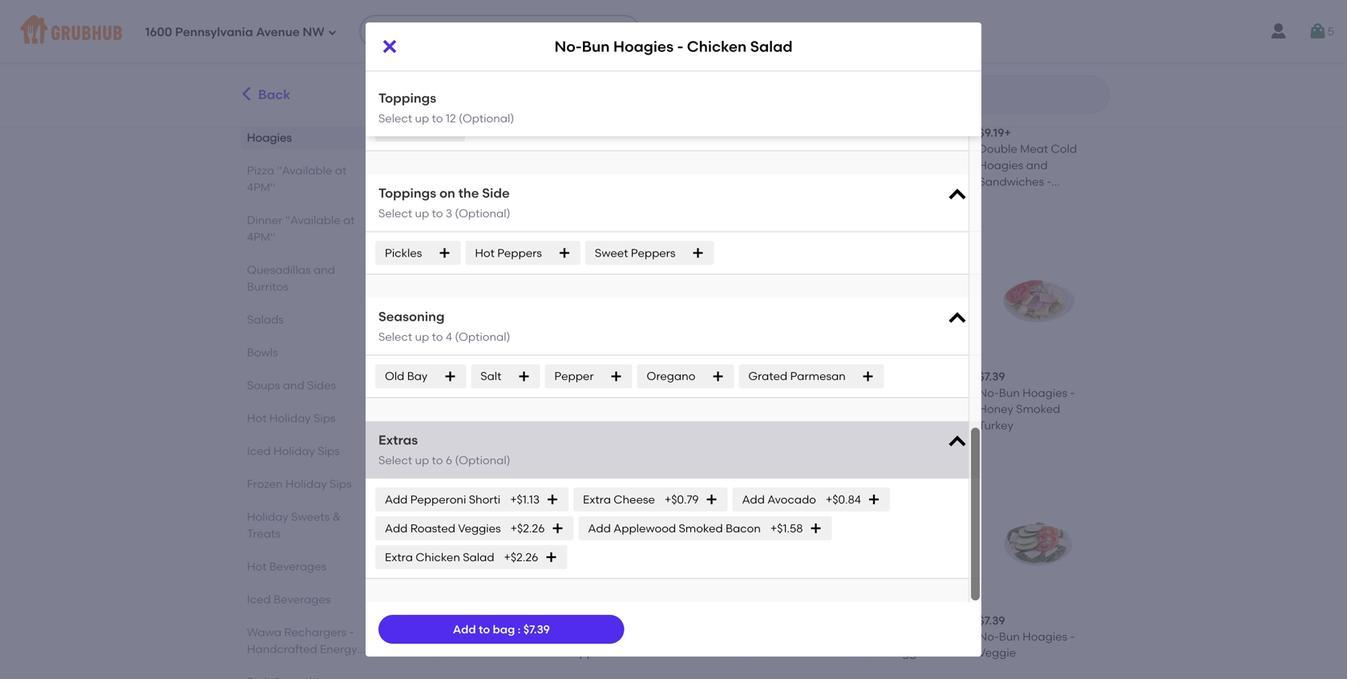 Task type: locate. For each thing, give the bounding box(es) containing it.
to inside toppings select up to 12 (optional)
[[432, 112, 443, 125]]

extra left "cheese"
[[583, 493, 611, 507]]

svg image
[[514, 66, 527, 78], [610, 66, 623, 78], [897, 66, 910, 78], [443, 123, 455, 136], [946, 308, 969, 330], [705, 493, 718, 506], [868, 493, 881, 506], [545, 551, 558, 564]]

meat for italian
[[883, 142, 911, 156]]

sips up sweets
[[330, 477, 352, 491]]

hoagies inside $7.39 no-bun hoagies - pepperoni
[[610, 630, 655, 644]]

no-bun hoagies - blt image
[[428, 241, 547, 359]]

salads tab
[[247, 311, 371, 328]]

up left 6
[[415, 453, 429, 467]]

beef*
[[428, 191, 458, 205], [577, 191, 607, 205]]

and inside tab
[[283, 379, 305, 392]]

$7.39 inside $7.39 no-bun hoagies - pepperoni
[[566, 614, 593, 627]]

hoagies inside no-bun hoagies - tuna salad
[[748, 630, 793, 644]]

wawa rechargers - handcrafted energy drinks (contains caffeine) tab
[[247, 624, 371, 679]]

0 vertical spatial italian
[[887, 191, 921, 205]]

sweet down contains
[[595, 246, 628, 260]]

extra down add roasted veggies
[[385, 551, 413, 564]]

pepperoni
[[566, 158, 622, 172], [410, 493, 466, 507], [566, 646, 622, 660]]

to up $5.69
[[432, 112, 443, 125]]

+ inside $5.69 + hot hoagies - meatball parmesan *contains pork & beef*
[[457, 126, 464, 140]]

to left 3
[[432, 207, 443, 220]]

no- for $8.09 no-bun hoagies - roast beef
[[841, 386, 862, 400]]

1 4pm" from the top
[[247, 180, 275, 194]]

+ inside $5.49 + hot hoagies - pepperoni marinara *sauce contains pork & beef*
[[595, 126, 602, 140]]

2 horizontal spatial meat
[[1020, 142, 1049, 156]]

at down pizza "available at 4pm" tab
[[343, 213, 355, 227]]

hoagies inside $5.49 + hot hoagies - pepperoni marinara *sauce contains pork & beef*
[[588, 142, 633, 156]]

2 meat from the left
[[883, 142, 911, 156]]

up inside seasoning select up to 4 (optional)
[[415, 330, 429, 344]]

add left bag
[[453, 623, 476, 636]]

salt
[[385, 65, 406, 79], [481, 370, 502, 383]]

1 vertical spatial +$2.26
[[504, 551, 538, 564]]

hot beverages
[[247, 560, 327, 573]]

1 custom from the left
[[841, 191, 884, 205]]

sandwiches inside the $12.19 + double meat cold hoagies and sandwiches - turkey & ham
[[704, 175, 769, 188]]

1 horizontal spatial smoked
[[1016, 402, 1061, 416]]

parmesan up side
[[479, 158, 535, 172]]

1 veggie from the left
[[889, 646, 926, 660]]

bun for $7.39 no-bun hoagies - pepperoni
[[586, 630, 607, 644]]

iced up frozen
[[247, 444, 271, 458]]

peppers up $5.69
[[421, 94, 466, 108]]

bun inside $7.39 no-bun hoagies - ham
[[724, 386, 745, 400]]

0 vertical spatial "available
[[277, 164, 332, 177]]

2 pork from the left
[[656, 175, 681, 188]]

$7.39 inside $7.39 no-bun hoagies - italian
[[428, 614, 455, 627]]

& right side
[[510, 175, 519, 188]]

toppings on the side select up to 3 (optional)
[[379, 185, 511, 220]]

(contains
[[283, 659, 336, 673]]

1 horizontal spatial extra
[[583, 493, 611, 507]]

tab
[[247, 674, 371, 679]]

+ for $5.69 + hot hoagies - meatball parmesan *contains pork & beef*
[[457, 126, 464, 140]]

1 vertical spatial sweet peppers
[[595, 246, 676, 260]]

bun for $7.39 no-bun hoagies - italian
[[449, 630, 470, 644]]

iced for iced beverages
[[247, 593, 271, 606]]

1 vertical spatial sweet
[[595, 246, 628, 260]]

bun inside $7.39 no-bun hoagies - italian
[[449, 630, 470, 644]]

0 horizontal spatial pickles
[[385, 246, 422, 260]]

1 horizontal spatial old
[[551, 65, 571, 79]]

0 vertical spatial oregano
[[647, 65, 696, 79]]

custom inside $9.19 + double meat cold hoagies and sandwiches - custom italian
[[841, 191, 884, 205]]

up inside toppings on the side select up to 3 (optional)
[[415, 207, 429, 220]]

2 + from the left
[[595, 126, 602, 140]]

bun inside $7.39 no-bun hoagies - chicken salad
[[586, 386, 607, 400]]

old
[[551, 65, 571, 79], [385, 370, 405, 383]]

sweet peppers up lettuce
[[385, 94, 466, 108]]

1 $9.19 from the left
[[841, 126, 867, 140]]

0 horizontal spatial italian
[[428, 646, 463, 660]]

1 + from the left
[[457, 126, 464, 140]]

$9.19 + double meat cold hoagies and sandwiches - custom
[[979, 126, 1077, 205]]

veggie for bun
[[979, 646, 1016, 660]]

sips down hot holiday sips tab
[[318, 444, 340, 458]]

2 up from the top
[[415, 112, 429, 125]]

1 vertical spatial "available
[[285, 213, 341, 227]]

$9.19 inside $9.19 + double meat cold hoagies and sandwiches - custom
[[979, 126, 1005, 140]]

hot down $5.69
[[428, 142, 448, 156]]

0 horizontal spatial meat
[[745, 142, 773, 156]]

iced holiday sips tab
[[247, 443, 371, 460]]

toppings inside toppings select up to 12 (optional)
[[379, 90, 436, 106]]

holiday sweets & treats tab
[[247, 509, 371, 542]]

2 horizontal spatial double
[[979, 142, 1018, 156]]

and inside $9.19 + double meat cold hoagies and sandwiches - custom italian
[[889, 158, 910, 172]]

0 horizontal spatial turkey
[[779, 175, 814, 188]]

2 horizontal spatial cold
[[1051, 142, 1077, 156]]

add up bacon
[[742, 493, 765, 507]]

meat inside $9.19 + double meat cold hoagies and sandwiches - custom italian
[[883, 142, 911, 156]]

quesadillas
[[247, 263, 311, 277]]

1 vertical spatial smoked
[[679, 522, 723, 535]]

0 horizontal spatial sweet
[[385, 94, 418, 108]]

5 up from the top
[[415, 453, 429, 467]]

pickles
[[843, 65, 881, 79], [385, 246, 422, 260]]

1 vertical spatial old
[[385, 370, 405, 383]]

double inside the $12.19 + double meat cold hoagies and sandwiches - turkey & ham
[[704, 142, 742, 156]]

0 horizontal spatial beef*
[[428, 191, 458, 205]]

no- for $7.79 no-bun hoagies - blt
[[428, 386, 449, 400]]

0 vertical spatial 4pm"
[[247, 180, 275, 194]]

$7.39 inside $7.39 no-bun hoagies - ham
[[704, 370, 730, 384]]

roasted
[[410, 522, 456, 535], [841, 646, 886, 660]]

up down the seasoning
[[415, 330, 429, 344]]

no-bun hoagies - chicken salad image
[[566, 241, 684, 359]]

beverages up iced beverages
[[269, 560, 327, 573]]

1 horizontal spatial sweet peppers
[[595, 246, 676, 260]]

0 horizontal spatial bay
[[407, 370, 428, 383]]

no-bun hoagies - roast beef image
[[841, 241, 960, 359]]

1 vertical spatial beverages
[[274, 593, 331, 606]]

chicken inside $7.39 no-bun hoagies - chicken salad
[[566, 402, 610, 416]]

no-bun hoagies - honey smoked turkey image
[[979, 241, 1097, 359]]

no-bun hoagies - tuna salad image
[[704, 485, 822, 603]]

$7.39 inside $7.39 no-bun hoagies - chicken salad
[[566, 370, 593, 384]]

pork right the
[[483, 175, 507, 188]]

+$0.84
[[826, 493, 861, 507]]

3 meat from the left
[[1020, 142, 1049, 156]]

beverages down hot beverages tab at the left of the page
[[274, 593, 331, 606]]

2 4pm" from the top
[[247, 230, 275, 244]]

0 horizontal spatial parmesan
[[479, 158, 535, 172]]

bay up the $5.49
[[573, 65, 594, 79]]

0 vertical spatial sweet peppers
[[385, 94, 466, 108]]

1 sandwiches from the left
[[704, 175, 769, 188]]

rechargers
[[284, 626, 347, 639]]

sips down sides
[[314, 411, 336, 425]]

4 + from the left
[[867, 126, 874, 140]]

1 vertical spatial roasted
[[841, 646, 886, 660]]

2 $9.19 from the left
[[979, 126, 1005, 140]]

double inside $9.19 + double meat cold hoagies and sandwiches - custom
[[979, 142, 1018, 156]]

double meat cold hoagies and sandwiches - turkey & ham image
[[704, 0, 822, 116]]

1 horizontal spatial double
[[841, 142, 880, 156]]

veggies
[[458, 522, 501, 535]]

toppings for on
[[379, 185, 436, 201]]

$9.19
[[841, 126, 867, 140], [979, 126, 1005, 140]]

smoked
[[1016, 402, 1061, 416], [679, 522, 723, 535]]

no-bun hoagies - tuna salad button
[[697, 479, 828, 668]]

2 veggie from the left
[[979, 646, 1016, 660]]

bun for $8.09 no-bun hoagies - roast beef
[[862, 386, 883, 400]]

meatball
[[428, 158, 477, 172]]

and
[[751, 158, 773, 172], [889, 158, 910, 172], [1026, 158, 1048, 172], [314, 263, 335, 277], [283, 379, 305, 392]]

0 horizontal spatial $9.19
[[841, 126, 867, 140]]

0 horizontal spatial double
[[704, 142, 742, 156]]

(optional) inside toppings on the side select up to 3 (optional)
[[455, 207, 511, 220]]

4pm" down "dinner"
[[247, 230, 275, 244]]

hoagies inside $7.39 no-bun hoagies - veggie
[[1023, 630, 1068, 644]]

1 vertical spatial chicken
[[566, 402, 610, 416]]

sips for hot holiday sips
[[314, 411, 336, 425]]

hot down the $5.49
[[566, 142, 586, 156]]

no- for $7.39 no-bun hoagies - italian
[[428, 630, 449, 644]]

sips inside frozen holiday sips "tab"
[[330, 477, 352, 491]]

old left $7.79 at the bottom left of the page
[[385, 370, 405, 383]]

veggie inside $7.39 no-bun hoagies - veggie
[[979, 646, 1016, 660]]

2 sandwiches from the left
[[841, 175, 907, 188]]

0 vertical spatial old bay
[[551, 65, 594, 79]]

1 iced from the top
[[247, 444, 271, 458]]

custom inside $9.19 + double meat cold hoagies and sandwiches - custom
[[979, 191, 1022, 205]]

1 cold from the left
[[776, 142, 802, 156]]

1 horizontal spatial beef*
[[577, 191, 607, 205]]

hoagies inside $8.09 no-bun hoagies - roast beef
[[885, 386, 930, 400]]

iced beverages tab
[[247, 591, 371, 608]]

+$1.13
[[510, 493, 540, 507]]

1 double from the left
[[704, 142, 742, 156]]

0 horizontal spatial old
[[385, 370, 405, 383]]

at down hoagies "tab"
[[335, 164, 347, 177]]

toppings
[[379, 90, 436, 106], [379, 185, 436, 201]]

+ for $9.19 + double meat cold hoagies and sandwiches - custom italian
[[867, 126, 874, 140]]

0 vertical spatial +$2.26
[[511, 522, 545, 535]]

- inside $5.49 + hot hoagies - pepperoni marinara *sauce contains pork & beef*
[[636, 142, 641, 156]]

&
[[510, 175, 519, 188], [566, 191, 574, 205], [704, 191, 712, 205], [333, 510, 341, 524]]

pork down marinara at the top of page
[[656, 175, 681, 188]]

no-
[[555, 38, 582, 55], [428, 386, 449, 400], [566, 386, 586, 400], [704, 386, 724, 400], [841, 386, 862, 400], [979, 386, 999, 400], [428, 630, 449, 644], [566, 630, 586, 644], [704, 630, 724, 644], [841, 630, 862, 644], [979, 630, 999, 644]]

0 vertical spatial 12
[[446, 26, 456, 39]]

toppings up lettuce
[[379, 90, 436, 106]]

and inside $9.19 + double meat cold hoagies and sandwiches - custom
[[1026, 158, 1048, 172]]

0 horizontal spatial custom
[[841, 191, 884, 205]]

beef* inside $5.49 + hot hoagies - pepperoni marinara *sauce contains pork & beef*
[[577, 191, 607, 205]]

0 vertical spatial extra
[[583, 493, 611, 507]]

0 vertical spatial at
[[335, 164, 347, 177]]

& right sweets
[[333, 510, 341, 524]]

holiday for iced
[[274, 444, 315, 458]]

up left 3
[[415, 207, 429, 220]]

(optional) for seasoning
[[455, 330, 511, 344]]

1 vertical spatial sips
[[318, 444, 340, 458]]

hoagies inside $9.19 + double meat cold hoagies and sandwiches - custom italian
[[841, 158, 886, 172]]

$7.39 no-bun hoagies - chicken salad
[[566, 370, 662, 416]]

frozen holiday sips tab
[[247, 476, 371, 492]]

double for double meat cold hoagies and sandwiches - custom
[[979, 142, 1018, 156]]

bay left $7.79 at the bottom left of the page
[[407, 370, 428, 383]]

(optional) inside seasoning select up to 4 (optional)
[[455, 330, 511, 344]]

& inside the $12.19 + double meat cold hoagies and sandwiches - turkey & ham
[[704, 191, 712, 205]]

oregano
[[647, 65, 696, 79], [647, 370, 696, 383]]

sandwiches inside $9.19 + double meat cold hoagies and sandwiches - custom
[[979, 175, 1044, 188]]

holiday down the iced holiday sips tab
[[285, 477, 327, 491]]

hot down side
[[475, 246, 495, 260]]

0 vertical spatial ham
[[715, 191, 741, 205]]

0 vertical spatial pepper
[[459, 65, 498, 79]]

2 cold from the left
[[914, 142, 940, 156]]

extra for extra chicken salad
[[385, 551, 413, 564]]

12
[[446, 26, 456, 39], [446, 112, 456, 125]]

custom for $9.19 + double meat cold hoagies and sandwiches - custom
[[979, 191, 1022, 205]]

hot down 'treats'
[[247, 560, 267, 573]]

1 horizontal spatial pork
[[656, 175, 681, 188]]

1 horizontal spatial chicken
[[566, 402, 610, 416]]

1 vertical spatial turkey
[[979, 419, 1014, 432]]

sweet peppers
[[385, 94, 466, 108], [595, 246, 676, 260]]

up up toppings select up to 12 (optional)
[[415, 26, 429, 39]]

3 + from the left
[[734, 126, 741, 140]]

5 + from the left
[[1005, 126, 1011, 140]]

12 up $5.69
[[446, 112, 456, 125]]

2 select from the top
[[379, 112, 412, 125]]

1 beef* from the left
[[428, 191, 458, 205]]

peppers down side
[[497, 246, 542, 260]]

1 horizontal spatial parmesan
[[790, 370, 846, 383]]

select inside "extras select up to 6 (optional)"
[[379, 453, 412, 467]]

12 up toppings select up to 12 (optional)
[[446, 26, 456, 39]]

iced
[[247, 444, 271, 458], [247, 593, 271, 606]]

4 select from the top
[[379, 330, 412, 344]]

4 up from the top
[[415, 330, 429, 344]]

& inside $5.69 + hot hoagies - meatball parmesan *contains pork & beef*
[[510, 175, 519, 188]]

no- inside "$7.39 no-bun hoagies - honey smoked turkey"
[[979, 386, 999, 400]]

- inside $9.19 + double meat cold hoagies and sandwiches - custom
[[1047, 175, 1052, 188]]

0 vertical spatial iced
[[247, 444, 271, 458]]

sweet peppers down contains
[[595, 246, 676, 260]]

avocado
[[768, 493, 816, 507]]

beef* down *sauce
[[577, 191, 607, 205]]

sweet up lettuce
[[385, 94, 418, 108]]

2 oregano from the top
[[647, 370, 696, 383]]

sips inside hot holiday sips tab
[[314, 411, 336, 425]]

0 horizontal spatial cold
[[776, 142, 802, 156]]

5 select from the top
[[379, 453, 412, 467]]

+ for $9.19 + double meat cold hoagies and sandwiches - custom
[[1005, 126, 1011, 140]]

1 pork from the left
[[483, 175, 507, 188]]

pizza
[[247, 164, 274, 177]]

salt right $7.79 at the bottom left of the page
[[481, 370, 502, 383]]

beverages for hot beverages
[[269, 560, 327, 573]]

old bay left $7.79 at the bottom left of the page
[[385, 370, 428, 383]]

$7.39 for $7.39 no-bun hoagies - italian
[[428, 614, 455, 627]]

no- for $7.39 no-bun hoagies - pepperoni
[[566, 630, 586, 644]]

meat inside the $12.19 + double meat cold hoagies and sandwiches - turkey & ham
[[745, 142, 773, 156]]

no- inside $7.79 no-bun hoagies - blt
[[428, 386, 449, 400]]

iced up wawa at the left bottom
[[247, 593, 271, 606]]

no-bun hoagies - pepperoni image
[[566, 485, 684, 603]]

1 horizontal spatial pepper
[[555, 370, 594, 383]]

0 vertical spatial sips
[[314, 411, 336, 425]]

turkey inside "$7.39 no-bun hoagies - honey smoked turkey"
[[979, 419, 1014, 432]]

peppers
[[421, 94, 466, 108], [497, 246, 542, 260], [631, 246, 676, 260]]

no- inside $7.39 no-bun hoagies - veggie
[[979, 630, 999, 644]]

old bay
[[551, 65, 594, 79], [385, 370, 428, 383]]

sandwiches inside $9.19 + double meat cold hoagies and sandwiches - custom italian
[[841, 175, 907, 188]]

hot for hot peppers
[[475, 246, 495, 260]]

4pm" down pizza
[[247, 180, 275, 194]]

smoked down +$0.79
[[679, 522, 723, 535]]

soups and sides
[[247, 379, 336, 392]]

(optional)
[[459, 26, 514, 39], [459, 112, 514, 125], [455, 207, 511, 220], [455, 330, 511, 344], [455, 453, 511, 467]]

add down extra cheese
[[588, 522, 611, 535]]

add for add avocado
[[742, 493, 765, 507]]

1 oregano from the top
[[647, 65, 696, 79]]

1 horizontal spatial turkey
[[979, 419, 1014, 432]]

pizza "available at 4pm" tab
[[247, 162, 371, 196]]

up inside toppings select up to 12 (optional)
[[415, 112, 429, 125]]

pepperoni inside $7.39 no-bun hoagies - pepperoni
[[566, 646, 622, 660]]

1 horizontal spatial $9.19
[[979, 126, 1005, 140]]

to left bag
[[479, 623, 490, 636]]

salad inside no-bun hoagies - tuna salad
[[733, 646, 765, 660]]

select inside seasoning select up to 4 (optional)
[[379, 330, 412, 344]]

at
[[335, 164, 347, 177], [343, 213, 355, 227]]

holiday down hot holiday sips
[[274, 444, 315, 458]]

1 vertical spatial extra
[[385, 551, 413, 564]]

no- inside $8.09 no-bun hoagies - roast beef
[[841, 386, 862, 400]]

parmesan inside $5.69 + hot hoagies - meatball parmesan *contains pork & beef*
[[479, 158, 535, 172]]

2 double from the left
[[841, 142, 880, 156]]

2 toppings from the top
[[379, 185, 436, 201]]

hoagies inside $7.39 no-bun hoagies - italian
[[472, 630, 517, 644]]

1 meat from the left
[[745, 142, 773, 156]]

main navigation navigation
[[0, 0, 1347, 63]]

extras select up to 6 (optional)
[[379, 432, 511, 467]]

hot for hot holiday sips
[[247, 411, 267, 425]]

up inside "extras select up to 6 (optional)"
[[415, 453, 429, 467]]

marinara
[[624, 158, 674, 172]]

dinner "available at 4pm" tab
[[247, 212, 371, 245]]

on
[[439, 185, 455, 201]]

1 vertical spatial parmesan
[[790, 370, 846, 383]]

0 vertical spatial turkey
[[779, 175, 814, 188]]

toppings left "on"
[[379, 185, 436, 201]]

sips for frozen holiday sips
[[330, 477, 352, 491]]

+$2.26
[[511, 522, 545, 535], [504, 551, 538, 564]]

cold for double meat cold hoagies and sandwiches - custom italian
[[914, 142, 940, 156]]

hot down soups
[[247, 411, 267, 425]]

3 double from the left
[[979, 142, 1018, 156]]

0 vertical spatial pickles
[[843, 65, 881, 79]]

4pm" inside the dinner "available at 4pm"
[[247, 230, 275, 244]]

(optional) for toppings
[[459, 112, 514, 125]]

no- inside $7.39 no-bun hoagies - pepperoni
[[566, 630, 586, 644]]

old bay up the $5.49
[[551, 65, 594, 79]]

1 horizontal spatial cold
[[914, 142, 940, 156]]

bun inside $7.79 no-bun hoagies - blt
[[449, 386, 470, 400]]

bun for $7.39 no-bun hoagies - ham
[[724, 386, 745, 400]]

1 horizontal spatial custom
[[979, 191, 1022, 205]]

and for double meat cold hoagies and sandwiches - custom
[[1026, 158, 1048, 172]]

3 sandwiches from the left
[[979, 175, 1044, 188]]

$9.19 inside $9.19 + double meat cold hoagies and sandwiches - custom italian
[[841, 126, 867, 140]]

cold for double meat cold hoagies and sandwiches - turkey & ham
[[776, 142, 802, 156]]

hot holiday sips tab
[[247, 410, 371, 427]]

italian
[[887, 191, 921, 205], [428, 646, 463, 660]]

$7.39 for $7.39 no-bun hoagies - ham
[[704, 370, 730, 384]]

oregano for tomato
[[647, 65, 696, 79]]

no-bun hoagies - chicken salad
[[555, 38, 793, 55]]

3 select from the top
[[379, 207, 412, 220]]

custom
[[841, 191, 884, 205], [979, 191, 1022, 205]]

select
[[379, 26, 412, 39], [379, 112, 412, 125], [379, 207, 412, 220], [379, 330, 412, 344], [379, 453, 412, 467]]

$9.19 for $9.19 + double meat cold hoagies and sandwiches - custom
[[979, 126, 1005, 140]]

cheese
[[614, 493, 655, 507]]

0 horizontal spatial pepper
[[459, 65, 498, 79]]

3 up from the top
[[415, 207, 429, 220]]

1 vertical spatial iced
[[247, 593, 271, 606]]

1 vertical spatial 4pm"
[[247, 230, 275, 244]]

salad
[[750, 38, 793, 55], [613, 402, 645, 416], [463, 551, 494, 564], [733, 646, 765, 660]]

$7.39 inside "$7.39 no-bun hoagies - honey smoked turkey"
[[979, 370, 1005, 384]]

cold inside $9.19 + double meat cold hoagies and sandwiches - custom
[[1051, 142, 1077, 156]]

soups and sides tab
[[247, 377, 371, 394]]

& down *sauce
[[566, 191, 574, 205]]

and inside quesadillas and burritos
[[314, 263, 335, 277]]

"available for pizza
[[277, 164, 332, 177]]

+
[[457, 126, 464, 140], [595, 126, 602, 140], [734, 126, 741, 140], [867, 126, 874, 140], [1005, 126, 1011, 140]]

seasoning
[[379, 309, 445, 324]]

holiday down soups and sides
[[269, 411, 311, 425]]

1 horizontal spatial sandwiches
[[841, 175, 907, 188]]

pepperoni inside $5.49 + hot hoagies - pepperoni marinara *sauce contains pork & beef*
[[566, 158, 622, 172]]

1 vertical spatial bay
[[407, 370, 428, 383]]

0 vertical spatial toppings
[[379, 90, 436, 106]]

add
[[385, 493, 408, 507], [742, 493, 765, 507], [385, 522, 408, 535], [588, 522, 611, 535], [453, 623, 476, 636]]

bun for $7.79 no-bun hoagies - blt
[[449, 386, 470, 400]]

0 vertical spatial bay
[[573, 65, 594, 79]]

+$2.26 for veggies
[[511, 522, 545, 535]]

1 vertical spatial old bay
[[385, 370, 428, 383]]

to left 4
[[432, 330, 443, 344]]

2 vertical spatial pepperoni
[[566, 646, 622, 660]]

meat
[[745, 142, 773, 156], [883, 142, 911, 156], [1020, 142, 1049, 156]]

holiday for frozen
[[285, 477, 327, 491]]

extra for extra cheese
[[583, 493, 611, 507]]

no- for $7.39 no-bun hoagies - ham
[[704, 386, 724, 400]]

select inside toppings select up to 12 (optional)
[[379, 112, 412, 125]]

2 iced from the top
[[247, 593, 271, 606]]

hot inside $5.49 + hot hoagies - pepperoni marinara *sauce contains pork & beef*
[[566, 142, 586, 156]]

1 vertical spatial 12
[[446, 112, 456, 125]]

custom for $9.19 + double meat cold hoagies and sandwiches - custom italian
[[841, 191, 884, 205]]

sandwiches for &
[[704, 175, 769, 188]]

3 cold from the left
[[1051, 142, 1077, 156]]

0 vertical spatial roasted
[[410, 522, 456, 535]]

$8.09 no-bun hoagies - roast beef
[[841, 370, 938, 416]]

no- inside $7.39 no-bun hoagies - ham
[[704, 386, 724, 400]]

"available down hoagies "tab"
[[277, 164, 332, 177]]

"available
[[277, 164, 332, 177], [285, 213, 341, 227]]

quesadillas and burritos tab
[[247, 261, 371, 295]]

no-bun hoagies - ham image
[[704, 241, 822, 359]]

nw
[[303, 25, 325, 39]]

add avocado
[[742, 493, 816, 507]]

add roasted veggies
[[385, 522, 501, 535]]

1 select from the top
[[379, 26, 412, 39]]

svg image
[[1309, 22, 1328, 41], [328, 28, 337, 37], [380, 37, 399, 56], [422, 66, 435, 78], [712, 66, 725, 78], [807, 66, 819, 78], [946, 184, 969, 207], [438, 247, 451, 259], [558, 247, 571, 259], [692, 247, 705, 259], [444, 370, 457, 383], [518, 370, 531, 383], [610, 370, 623, 383], [712, 370, 725, 383], [862, 370, 875, 383], [946, 431, 969, 453], [546, 493, 559, 506], [551, 522, 564, 535], [810, 522, 822, 535]]

to left 6
[[432, 453, 443, 467]]

no-bun hoagies - veggie image
[[979, 485, 1097, 603]]

sweet
[[385, 94, 418, 108], [595, 246, 628, 260]]

to inside toppings on the side select up to 3 (optional)
[[432, 207, 443, 220]]

0 vertical spatial salt
[[385, 65, 406, 79]]

-
[[677, 38, 684, 55], [498, 142, 503, 156], [636, 142, 641, 156], [772, 175, 777, 188], [909, 175, 914, 188], [1047, 175, 1052, 188], [520, 386, 525, 400], [658, 386, 662, 400], [795, 386, 800, 400], [933, 386, 938, 400], [1070, 386, 1075, 400], [349, 626, 354, 639], [520, 630, 525, 644], [658, 630, 662, 644], [795, 630, 800, 644], [933, 630, 938, 644], [1070, 630, 1075, 644]]

$7.39
[[566, 370, 593, 384], [704, 370, 730, 384], [979, 370, 1005, 384], [428, 614, 455, 627], [566, 614, 593, 627], [979, 614, 1005, 627], [524, 623, 550, 636]]

1 vertical spatial at
[[343, 213, 355, 227]]

2 custom from the left
[[979, 191, 1022, 205]]

0 vertical spatial beverages
[[269, 560, 327, 573]]

cold
[[776, 142, 802, 156], [914, 142, 940, 156], [1051, 142, 1077, 156]]

and inside the $12.19 + double meat cold hoagies and sandwiches - turkey & ham
[[751, 158, 773, 172]]

1 horizontal spatial meat
[[883, 142, 911, 156]]

0 vertical spatial parmesan
[[479, 158, 535, 172]]

and for double meat cold hoagies and sandwiches - custom italian
[[889, 158, 910, 172]]

2 beef* from the left
[[577, 191, 607, 205]]

old up the $5.49
[[551, 65, 571, 79]]

iced for iced holiday sips
[[247, 444, 271, 458]]

salt up lettuce
[[385, 65, 406, 79]]

1 12 from the top
[[446, 26, 456, 39]]

1 horizontal spatial italian
[[887, 191, 921, 205]]

1 vertical spatial salt
[[481, 370, 502, 383]]

0 horizontal spatial sandwiches
[[704, 175, 769, 188]]

1 vertical spatial toppings
[[379, 185, 436, 201]]

0 horizontal spatial chicken
[[416, 551, 460, 564]]

"available inside 'pizza "available at 4pm"'
[[277, 164, 332, 177]]

0 vertical spatial pepperoni
[[566, 158, 622, 172]]

"available down pizza "available at 4pm" tab
[[285, 213, 341, 227]]

0 horizontal spatial pork
[[483, 175, 507, 188]]

hoagies inside $9.19 + double meat cold hoagies and sandwiches - custom
[[979, 158, 1024, 172]]

add up add roasted veggies
[[385, 493, 408, 507]]

2 12 from the top
[[446, 112, 456, 125]]

dinner
[[247, 213, 283, 227]]

$7.39 for $7.39 no-bun hoagies - veggie
[[979, 614, 1005, 627]]

up up $5.69
[[415, 112, 429, 125]]

holiday
[[269, 411, 311, 425], [274, 444, 315, 458], [285, 477, 327, 491], [247, 510, 289, 524]]

hot inside $5.69 + hot hoagies - meatball parmesan *contains pork & beef*
[[428, 142, 448, 156]]

no- for $7.39 no-bun hoagies - honey smoked turkey
[[979, 386, 999, 400]]

shorti
[[469, 493, 501, 507]]

holiday up 'treats'
[[247, 510, 289, 524]]

double meat cold hoagies and sandwiches - custom image
[[979, 0, 1097, 116]]

& inside $5.49 + hot hoagies - pepperoni marinara *sauce contains pork & beef*
[[566, 191, 574, 205]]

beef* up 3
[[428, 191, 458, 205]]

quesadillas and burritos
[[247, 263, 335, 294]]

smoked right honey
[[1016, 402, 1061, 416]]

add up extra chicken salad on the bottom of page
[[385, 522, 408, 535]]

veggie
[[889, 646, 926, 660], [979, 646, 1016, 660]]

$7.39 for $7.39 no-bun hoagies - chicken salad
[[566, 370, 593, 384]]

bun inside $7.39 no-bun hoagies - pepperoni
[[586, 630, 607, 644]]

1 vertical spatial oregano
[[647, 370, 696, 383]]

at for dinner "available at 4pm"
[[343, 213, 355, 227]]

beverages
[[269, 560, 327, 573], [274, 593, 331, 606]]

& down the $12.19
[[704, 191, 712, 205]]

salad inside $7.39 no-bun hoagies - chicken salad
[[613, 402, 645, 416]]

bun for $7.39 no-bun hoagies - honey smoked turkey
[[999, 386, 1020, 400]]

1 toppings from the top
[[379, 90, 436, 106]]

peppers down contains
[[631, 246, 676, 260]]

up for extras
[[415, 453, 429, 467]]

$7.79 no-bun hoagies - blt
[[428, 370, 547, 400]]

no-bun hoagies - italian image
[[428, 485, 547, 603]]

parmesan right grated
[[790, 370, 846, 383]]

at inside the dinner "available at 4pm"
[[343, 213, 355, 227]]

up for toppings
[[415, 112, 429, 125]]

+ for $12.19 + double meat cold hoagies and sandwiches - turkey & ham
[[734, 126, 741, 140]]

turkey
[[779, 175, 814, 188], [979, 419, 1014, 432]]

4
[[446, 330, 452, 344]]

and for double meat cold hoagies and sandwiches - turkey & ham
[[751, 158, 773, 172]]

tomato
[[749, 65, 791, 79]]

4pm"
[[247, 180, 275, 194], [247, 230, 275, 244]]

0 horizontal spatial sweet peppers
[[385, 94, 466, 108]]



Task type: describe. For each thing, give the bounding box(es) containing it.
smoked inside "$7.39 no-bun hoagies - honey smoked turkey"
[[1016, 402, 1061, 416]]

2 horizontal spatial chicken
[[687, 38, 747, 55]]

ham inside $7.39 no-bun hoagies - ham
[[704, 402, 730, 416]]

- inside $7.79 no-bun hoagies - blt
[[520, 386, 525, 400]]

pennsylvania
[[175, 25, 253, 39]]

$5.49
[[566, 126, 595, 140]]

add for add roasted veggies
[[385, 522, 408, 535]]

(optional) for extras
[[455, 453, 511, 467]]

handcrafted
[[247, 642, 317, 656]]

- inside no-bun hoagies - tuna salad
[[795, 630, 800, 644]]

pizza "available at 4pm"
[[247, 164, 347, 194]]

no-bun hoagies - roasted veggie image
[[841, 485, 960, 603]]

beverages for iced beverages
[[274, 593, 331, 606]]

add for add pepperoni shorti
[[385, 493, 408, 507]]

no-bun hoagies - tuna salad
[[704, 630, 800, 660]]

svg image inside 5 button
[[1309, 22, 1328, 41]]

2 horizontal spatial peppers
[[631, 246, 676, 260]]

iced holiday sips
[[247, 444, 340, 458]]

bowls tab
[[247, 344, 371, 361]]

beef
[[875, 402, 899, 416]]

1600
[[145, 25, 172, 39]]

hoagies inside the $12.19 + double meat cold hoagies and sandwiches - turkey & ham
[[704, 158, 748, 172]]

hot hoagies - meatball parmesan *contains pork & beef* image
[[428, 0, 547, 116]]

back button
[[237, 75, 291, 114]]

to inside "extras select up to 6 (optional)"
[[432, 453, 443, 467]]

hot holiday sips
[[247, 411, 336, 425]]

extras
[[379, 432, 418, 448]]

toppings for select
[[379, 90, 436, 106]]

hoagies inside $7.39 no-bun hoagies - ham
[[748, 386, 793, 400]]

1 horizontal spatial peppers
[[497, 246, 542, 260]]

italian inside $9.19 + double meat cold hoagies and sandwiches - custom italian
[[887, 191, 921, 205]]

sandwiches for italian
[[841, 175, 907, 188]]

no- inside no-bun hoagies - roasted veggie
[[841, 630, 862, 644]]

pork inside $5.49 + hot hoagies - pepperoni marinara *sauce contains pork & beef*
[[656, 175, 681, 188]]

$12.19 + double meat cold hoagies and sandwiches - turkey & ham
[[704, 126, 814, 205]]

frozen holiday sips
[[247, 477, 352, 491]]

blt
[[527, 386, 547, 400]]

$5.49 + hot hoagies - pepperoni marinara *sauce contains pork & beef*
[[566, 126, 681, 205]]

12 inside toppings select up to 12 (optional)
[[446, 112, 456, 125]]

toppings select up to 12 (optional)
[[379, 90, 514, 125]]

2 vertical spatial chicken
[[416, 551, 460, 564]]

double for double meat cold hoagies and sandwiches - turkey & ham
[[704, 142, 742, 156]]

meat for &
[[745, 142, 773, 156]]

select for seasoning
[[379, 330, 412, 344]]

lettuce
[[385, 123, 427, 136]]

holiday sweets & treats
[[247, 510, 341, 541]]

select for toppings
[[379, 112, 412, 125]]

no- for $7.39 no-bun hoagies - veggie
[[979, 630, 999, 644]]

no-bun hoagies - roasted veggie
[[841, 630, 938, 660]]

$12.19
[[704, 126, 734, 140]]

& inside holiday sweets & treats
[[333, 510, 341, 524]]

1 vertical spatial pepper
[[555, 370, 594, 383]]

+$2.26 for salad
[[504, 551, 538, 564]]

$7.39 no-bun hoagies - ham
[[704, 370, 800, 416]]

bun for $7.39 no-bun hoagies - chicken salad
[[586, 386, 607, 400]]

$7.39 for $7.39 no-bun hoagies - honey smoked turkey
[[979, 370, 1005, 384]]

1 horizontal spatial sweet
[[595, 246, 628, 260]]

$7.39 no-bun hoagies - honey smoked turkey
[[979, 370, 1075, 432]]

1 horizontal spatial salt
[[481, 370, 502, 383]]

$7.39 no-bun hoagies - pepperoni
[[566, 614, 662, 660]]

turkey inside the $12.19 + double meat cold hoagies and sandwiches - turkey & ham
[[779, 175, 814, 188]]

4pm" for dinner "available at 4pm"
[[247, 230, 275, 244]]

beef* inside $5.69 + hot hoagies - meatball parmesan *contains pork & beef*
[[428, 191, 458, 205]]

0 horizontal spatial peppers
[[421, 94, 466, 108]]

caret left icon image
[[238, 86, 255, 102]]

- inside $7.39 no-bun hoagies - veggie
[[1070, 630, 1075, 644]]

contains
[[606, 175, 653, 188]]

bacon
[[726, 522, 761, 535]]

sips for iced holiday sips
[[318, 444, 340, 458]]

- inside $7.39 no-bun hoagies - italian
[[520, 630, 525, 644]]

6
[[446, 453, 452, 467]]

italian inside $7.39 no-bun hoagies - italian
[[428, 646, 463, 660]]

0 horizontal spatial roasted
[[410, 522, 456, 535]]

dinner "available at 4pm"
[[247, 213, 355, 244]]

1600 pennsylvania avenue nw
[[145, 25, 325, 39]]

bun for $7.39 no-bun hoagies - veggie
[[999, 630, 1020, 644]]

1 vertical spatial pepperoni
[[410, 493, 466, 507]]

hoagies inside $7.79 no-bun hoagies - blt
[[472, 386, 517, 400]]

to up toppings select up to 12 (optional)
[[432, 26, 443, 39]]

hoagies inside no-bun hoagies - roasted veggie
[[885, 630, 930, 644]]

holiday inside holiday sweets & treats
[[247, 510, 289, 524]]

pepperoni for $5.49
[[566, 158, 622, 172]]

no- for $7.39 no-bun hoagies - chicken salad
[[566, 386, 586, 400]]

- inside $7.39 no-bun hoagies - chicken salad
[[658, 386, 662, 400]]

hoagies tab
[[247, 129, 371, 146]]

at for pizza "available at 4pm"
[[335, 164, 347, 177]]

:
[[518, 623, 521, 636]]

- inside $5.69 + hot hoagies - meatball parmesan *contains pork & beef*
[[498, 142, 503, 156]]

- inside $7.39 no-bun hoagies - pepperoni
[[658, 630, 662, 644]]

side
[[482, 185, 510, 201]]

- inside $8.09 no-bun hoagies - roast beef
[[933, 386, 938, 400]]

add for add applewood smoked bacon
[[588, 522, 611, 535]]

pork inside $5.69 + hot hoagies - meatball parmesan *contains pork & beef*
[[483, 175, 507, 188]]

add applewood smoked bacon
[[588, 522, 761, 535]]

iced beverages
[[247, 593, 331, 606]]

+ for $5.49 + hot hoagies - pepperoni marinara *sauce contains pork & beef*
[[595, 126, 602, 140]]

wawa
[[247, 626, 282, 639]]

- inside the $12.19 + double meat cold hoagies and sandwiches - turkey & ham
[[772, 175, 777, 188]]

bun inside no-bun hoagies - roasted veggie
[[862, 630, 883, 644]]

cold for double meat cold hoagies and sandwiches - custom
[[1051, 142, 1077, 156]]

0 vertical spatial sweet
[[385, 94, 418, 108]]

hot beverages tab
[[247, 558, 371, 575]]

$5.69
[[428, 126, 457, 140]]

bun inside no-bun hoagies - tuna salad
[[724, 630, 745, 644]]

- inside no-bun hoagies - roasted veggie
[[933, 630, 938, 644]]

hoagies inside $5.69 + hot hoagies - meatball parmesan *contains pork & beef*
[[451, 142, 496, 156]]

tuna
[[704, 646, 730, 660]]

$8.09
[[841, 370, 871, 384]]

$7.39 no-bun hoagies - italian
[[428, 614, 525, 660]]

treats
[[247, 527, 281, 541]]

the
[[458, 185, 479, 201]]

$5.69 + hot hoagies - meatball parmesan *contains pork & beef*
[[428, 126, 535, 205]]

*contains
[[428, 175, 480, 188]]

meat inside $9.19 + double meat cold hoagies and sandwiches - custom
[[1020, 142, 1049, 156]]

$7.39 no-bun hoagies - veggie
[[979, 614, 1075, 660]]

0 vertical spatial old
[[551, 65, 571, 79]]

ham inside the $12.19 + double meat cold hoagies and sandwiches - turkey & ham
[[715, 191, 741, 205]]

holiday for hot
[[269, 411, 311, 425]]

grated parmesan
[[749, 370, 846, 383]]

hoagies inside "$7.39 no-bun hoagies - honey smoked turkey"
[[1023, 386, 1068, 400]]

select up to 12 (optional)
[[379, 26, 514, 39]]

roasted inside no-bun hoagies - roasted veggie
[[841, 646, 886, 660]]

burritos
[[247, 280, 289, 294]]

5
[[1328, 24, 1335, 38]]

hot peppers
[[475, 246, 542, 260]]

hoagies inside hoagies "tab"
[[247, 131, 292, 144]]

no- inside no-bun hoagies - tuna salad
[[704, 630, 724, 644]]

- inside "$7.39 no-bun hoagies - honey smoked turkey"
[[1070, 386, 1075, 400]]

oregano for grated parmesan
[[647, 370, 696, 383]]

energy
[[320, 642, 357, 656]]

4pm" for pizza "available at 4pm"
[[247, 180, 275, 194]]

add to bag : $7.39
[[453, 623, 550, 636]]

$7.79
[[428, 370, 454, 384]]

pepperoni for $7.39
[[566, 646, 622, 660]]

extra cheese
[[583, 493, 655, 507]]

"available for dinner
[[285, 213, 341, 227]]

0 horizontal spatial smoked
[[679, 522, 723, 535]]

*sauce
[[566, 175, 604, 188]]

0 horizontal spatial salt
[[385, 65, 406, 79]]

- inside wawa rechargers - handcrafted energy drinks (contains caffeine)
[[349, 626, 354, 639]]

double meat cold hoagies and sandwiches - custom italian image
[[841, 0, 960, 116]]

- inside $7.39 no-bun hoagies - ham
[[795, 386, 800, 400]]

hoagies inside $7.39 no-bun hoagies - chicken salad
[[610, 386, 655, 400]]

select for extras
[[379, 453, 412, 467]]

avenue
[[256, 25, 300, 39]]

0 horizontal spatial old bay
[[385, 370, 428, 383]]

1 vertical spatial pickles
[[385, 246, 422, 260]]

add pepperoni shorti
[[385, 493, 501, 507]]

honey
[[979, 402, 1014, 416]]

1 horizontal spatial old bay
[[551, 65, 594, 79]]

5 button
[[1309, 17, 1335, 46]]

double for double meat cold hoagies and sandwiches - custom italian
[[841, 142, 880, 156]]

no-bun hoagies - roasted veggie button
[[835, 479, 966, 668]]

+$0.79
[[665, 493, 699, 507]]

select inside toppings on the side select up to 3 (optional)
[[379, 207, 412, 220]]

seasoning select up to 4 (optional)
[[379, 309, 511, 344]]

- inside $9.19 + double meat cold hoagies and sandwiches - custom italian
[[909, 175, 914, 188]]

bag
[[493, 623, 515, 636]]

soups
[[247, 379, 280, 392]]

$9.19 for $9.19 + double meat cold hoagies and sandwiches - custom italian
[[841, 126, 867, 140]]

1 horizontal spatial bay
[[573, 65, 594, 79]]

grated
[[749, 370, 788, 383]]

roast
[[841, 402, 872, 416]]

hot hoagies - pepperoni marinara *sauce contains pork & beef* image
[[566, 0, 684, 116]]

drinks
[[247, 659, 280, 673]]

caffeine)
[[247, 676, 298, 679]]

frozen
[[247, 477, 283, 491]]

+$1.58
[[771, 522, 803, 535]]

veggie for hoagies
[[889, 646, 926, 660]]

sweets
[[291, 510, 330, 524]]

3
[[446, 207, 452, 220]]

bowls
[[247, 346, 278, 359]]

to inside seasoning select up to 4 (optional)
[[432, 330, 443, 344]]

extra chicken salad
[[385, 551, 494, 564]]

back
[[258, 87, 291, 102]]

hot for hot beverages
[[247, 560, 267, 573]]

$7.39 for $7.39 no-bun hoagies - pepperoni
[[566, 614, 593, 627]]

$9.19 + double meat cold hoagies and sandwiches - custom italian
[[841, 126, 940, 205]]

up for seasoning
[[415, 330, 429, 344]]

wawa rechargers - handcrafted energy drinks (contains caffeine)
[[247, 626, 357, 679]]

sides
[[307, 379, 336, 392]]

1 up from the top
[[415, 26, 429, 39]]



Task type: vqa. For each thing, say whether or not it's contained in the screenshot.
Hot Peppers's the Hot
yes



